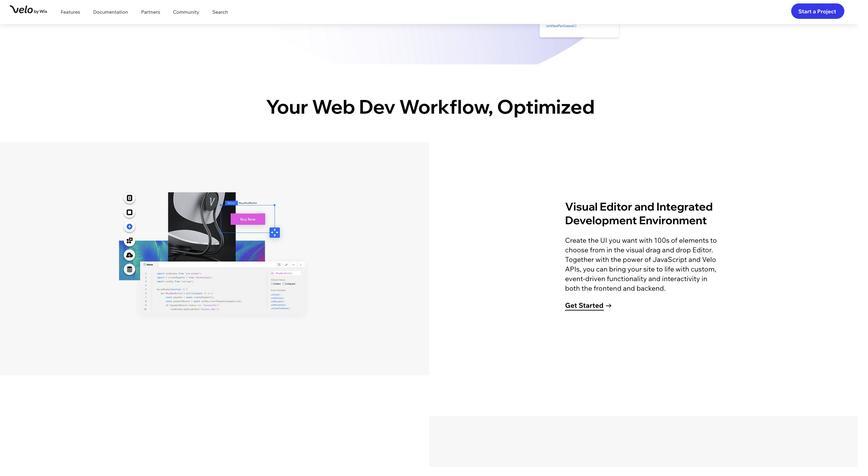 Task type: locate. For each thing, give the bounding box(es) containing it.
100s
[[654, 236, 670, 245]]

the down the driven in the bottom of the page
[[582, 284, 592, 293]]

the
[[588, 236, 599, 245], [614, 246, 625, 254], [611, 255, 622, 264], [582, 284, 592, 293]]

documentation
[[93, 9, 128, 15]]

1 vertical spatial you
[[583, 265, 595, 273]]

start a project
[[799, 8, 837, 15]]

of up site
[[645, 255, 651, 264]]

and up backend. at the right of the page
[[649, 274, 661, 283]]

power
[[623, 255, 643, 264]]

0 horizontal spatial in
[[607, 246, 613, 254]]

driven
[[586, 274, 606, 283]]

0 vertical spatial with
[[639, 236, 653, 245]]

the up bring
[[611, 255, 622, 264]]

1 horizontal spatial in
[[702, 274, 708, 283]]

your
[[266, 95, 308, 119]]

visual
[[626, 246, 644, 254]]

start a project link
[[792, 3, 845, 19]]

the left ui
[[588, 236, 599, 245]]

create
[[565, 236, 587, 245]]

and
[[635, 200, 655, 213], [662, 246, 675, 254], [689, 255, 701, 264], [649, 274, 661, 283], [623, 284, 635, 293]]

elements
[[679, 236, 709, 245]]

to
[[711, 236, 717, 245], [657, 265, 663, 273]]

0 vertical spatial of
[[671, 236, 678, 245]]

of
[[671, 236, 678, 245], [645, 255, 651, 264]]

environment
[[639, 213, 707, 227]]

of right the 100s
[[671, 236, 678, 245]]

with
[[639, 236, 653, 245], [596, 255, 609, 264], [676, 265, 690, 273]]

create the ui you want with 100s of elements to choose from in the visual drag and drop editor. together with the power of javascript and velo apis, you can bring your site to life with custom, event-driven functionality and interactivity in both the frontend and backend.
[[565, 236, 717, 293]]

custom,
[[691, 265, 717, 273]]

development
[[565, 213, 637, 227]]

visual
[[565, 200, 598, 213]]

and up "javascript"
[[662, 246, 675, 254]]

you
[[609, 236, 621, 245], [583, 265, 595, 273]]

get started link
[[565, 299, 647, 313]]

backend.
[[637, 284, 666, 293]]

and inside visual editor and integrated development environment
[[635, 200, 655, 213]]

visual editor and integrated development environment
[[565, 200, 713, 227]]

web
[[312, 95, 355, 119]]

0 horizontal spatial of
[[645, 255, 651, 264]]

with up the drag
[[639, 236, 653, 245]]

you up the driven in the bottom of the page
[[583, 265, 595, 273]]

0 horizontal spatial with
[[596, 255, 609, 264]]

to up editor.
[[711, 236, 717, 245]]

1 horizontal spatial to
[[711, 236, 717, 245]]

your web dev workflow, optimized
[[266, 95, 595, 119]]

event-
[[565, 274, 586, 283]]

1 horizontal spatial with
[[639, 236, 653, 245]]

with up the can
[[596, 255, 609, 264]]

optimized
[[497, 95, 595, 119]]

editor.
[[693, 246, 713, 254]]

your
[[628, 265, 642, 273]]

0 horizontal spatial to
[[657, 265, 663, 273]]

velo
[[702, 255, 716, 264]]

1 vertical spatial with
[[596, 255, 609, 264]]

0 vertical spatial in
[[607, 246, 613, 254]]

a
[[813, 8, 816, 15]]

search
[[212, 9, 228, 15]]

get
[[565, 301, 577, 310]]

you right ui
[[609, 236, 621, 245]]

get started
[[565, 301, 604, 310]]

in down ui
[[607, 246, 613, 254]]

editor
[[600, 200, 632, 213]]

in down custom,
[[702, 274, 708, 283]]

project
[[818, 8, 837, 15]]

with up interactivity
[[676, 265, 690, 273]]

community
[[173, 9, 199, 15]]

in
[[607, 246, 613, 254], [702, 274, 708, 283]]

search link
[[207, 3, 236, 21]]

0 vertical spatial to
[[711, 236, 717, 245]]

features
[[61, 9, 80, 15]]

to left the life
[[657, 265, 663, 273]]

site
[[644, 265, 655, 273]]

drag
[[646, 246, 661, 254]]

and right editor
[[635, 200, 655, 213]]

0 vertical spatial you
[[609, 236, 621, 245]]

2 vertical spatial with
[[676, 265, 690, 273]]

1 vertical spatial in
[[702, 274, 708, 283]]



Task type: describe. For each thing, give the bounding box(es) containing it.
start
[[799, 8, 812, 15]]

functionality
[[607, 274, 647, 283]]

drop
[[676, 246, 691, 254]]

both
[[565, 284, 580, 293]]

workflow,
[[399, 95, 493, 119]]

1 horizontal spatial you
[[609, 236, 621, 245]]

dev
[[359, 95, 396, 119]]

can
[[596, 265, 608, 273]]

together
[[565, 255, 594, 264]]

1 vertical spatial to
[[657, 265, 663, 273]]

interactivity
[[662, 274, 700, 283]]

1 horizontal spatial of
[[671, 236, 678, 245]]

from
[[590, 246, 605, 254]]

bring
[[609, 265, 626, 273]]

javascript
[[653, 255, 687, 264]]

partners
[[141, 9, 160, 15]]

want
[[622, 236, 638, 245]]

1 vertical spatial of
[[645, 255, 651, 264]]

a screenshot from the velo platform showing the properties panel with fields for id, default values and event handlers image
[[539, 0, 620, 40]]

0 horizontal spatial you
[[583, 265, 595, 273]]

ui
[[600, 236, 607, 245]]

the down want
[[614, 246, 625, 254]]

2 horizontal spatial with
[[676, 265, 690, 273]]

and down functionality
[[623, 284, 635, 293]]

frontend
[[594, 284, 622, 293]]

and down editor.
[[689, 255, 701, 264]]

choose
[[565, 246, 589, 254]]

apis,
[[565, 265, 582, 273]]

integrated
[[657, 200, 713, 213]]

life
[[665, 265, 674, 273]]

a screenshot from the velo platform showing a product image being edited using the visual ui editor image
[[116, 185, 314, 326]]

started
[[579, 301, 604, 310]]

velo wave element image
[[0, 0, 858, 64]]



Task type: vqa. For each thing, say whether or not it's contained in the screenshot.
right WITH
yes



